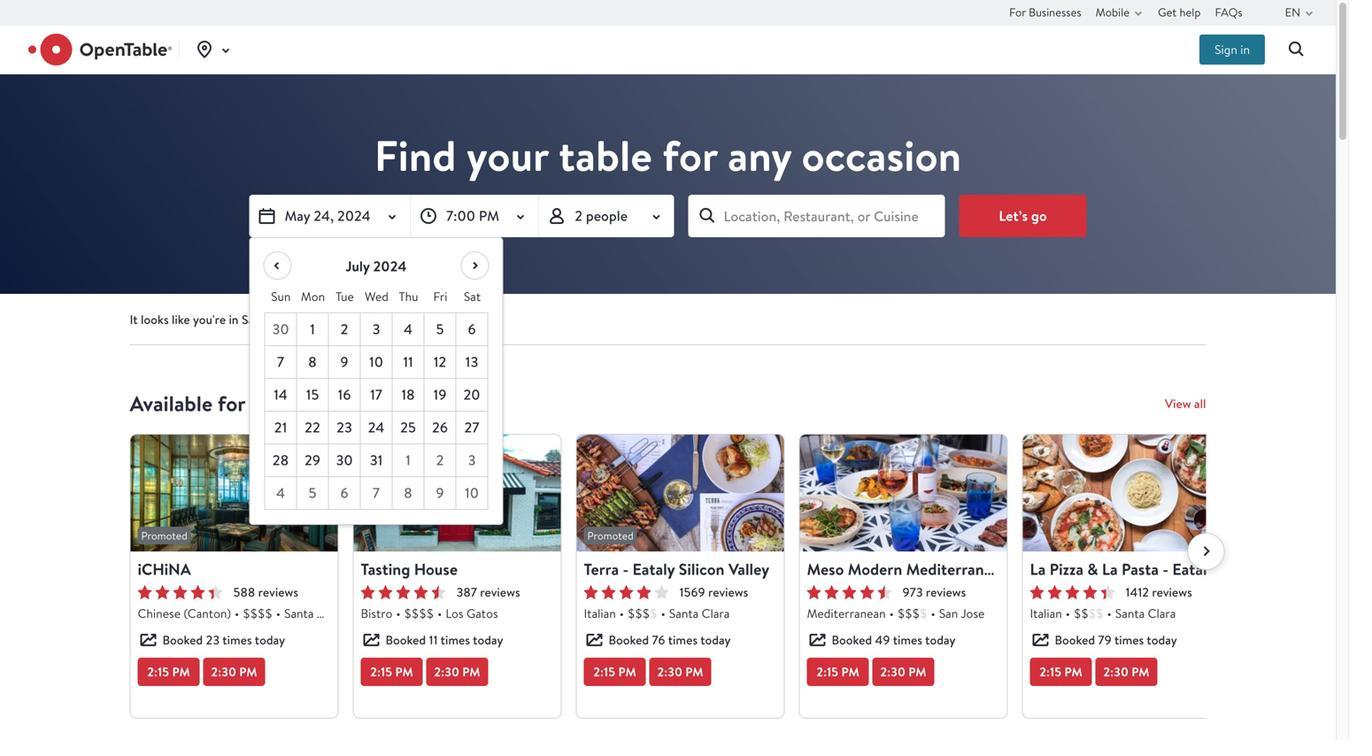Task type: locate. For each thing, give the bounding box(es) containing it.
4 button down thursday 'element'
[[393, 313, 424, 346]]

times for tasting house
[[441, 632, 470, 648]]

1 vertical spatial 9
[[436, 483, 444, 502]]

2 button down the tuesday "element"
[[329, 313, 361, 346]]

times right 49
[[893, 632, 922, 648]]

3 2:15 from the left
[[593, 663, 615, 680]]

booked left the 76
[[609, 632, 649, 648]]

2024 inside dropdown button
[[337, 206, 371, 225]]

3 2:30 pm from the left
[[657, 663, 703, 680]]

24 button
[[361, 412, 393, 444]]

1 italian from the left
[[584, 605, 616, 621]]

31
[[370, 451, 383, 470]]

1 santa clara from the left
[[284, 605, 345, 621]]

0 vertical spatial for
[[662, 127, 718, 185]]

1 horizontal spatial 1 button
[[393, 444, 424, 477]]

2:15 for meso modern mediterranean
[[816, 663, 838, 680]]

79
[[1098, 632, 1112, 648]]

3 2:15 pm link from the left
[[584, 658, 646, 686]]

reviews up gatos
[[480, 584, 520, 601]]

1 for the leftmost 1 button
[[310, 320, 315, 339]]

23 right 22 button
[[336, 418, 352, 437]]

occasion
[[802, 127, 961, 185]]

0 horizontal spatial 4.5 stars image
[[361, 585, 446, 599]]

2 horizontal spatial 2
[[575, 206, 583, 225]]

28
[[272, 451, 289, 470]]

2 today from the left
[[473, 632, 503, 648]]

0 horizontal spatial la
[[1030, 558, 1046, 580]]

a photo of la pizza & la pasta - eataly silicon valley restaurant image
[[1023, 435, 1230, 551]]

not
[[293, 311, 314, 328]]

in right you're
[[229, 311, 239, 328]]

1 clara from the left
[[317, 605, 345, 621]]

italian for la
[[1030, 605, 1062, 621]]

1 horizontal spatial $$$ $
[[898, 605, 927, 621]]

pm for 2:30 pm link for tasting house
[[462, 663, 480, 680]]

1 eataly from the left
[[632, 558, 675, 580]]

2:15 pm link down bistro
[[361, 658, 423, 686]]

0 horizontal spatial $$$
[[628, 605, 650, 621]]

14 button
[[265, 379, 297, 412]]

588
[[233, 584, 255, 601]]

0 vertical spatial san
[[242, 311, 261, 328]]

2:15 down bistro
[[370, 663, 392, 680]]

chinese
[[138, 605, 181, 621]]

1 4.5 stars image from the left
[[361, 585, 446, 599]]

santa for la pizza & la pasta - eataly silicon valley
[[1115, 605, 1145, 621]]

in
[[1240, 41, 1250, 58], [229, 311, 239, 328]]

2:15
[[147, 663, 169, 680], [370, 663, 392, 680], [593, 663, 615, 680], [816, 663, 838, 680], [1039, 663, 1061, 680]]

3 santa clara from the left
[[1115, 605, 1176, 621]]

get down thu
[[394, 311, 414, 328]]

san left the jose at bottom
[[939, 605, 958, 621]]

3 reviews from the left
[[708, 584, 748, 601]]

2 booked from the left
[[386, 632, 426, 648]]

$$$ $ down 973
[[898, 605, 927, 621]]

2 clara from the left
[[702, 605, 730, 621]]

2:30 pm for meso modern mediterranean
[[880, 663, 926, 680]]

4.1 stars image
[[584, 585, 669, 599]]

$$$ down 4.1 stars "image"
[[628, 605, 650, 621]]

la left pizza
[[1030, 558, 1046, 580]]

0 vertical spatial 30
[[272, 320, 289, 339]]

5
[[436, 320, 444, 339], [308, 483, 316, 502]]

2:30 pm down booked 79 times today
[[1103, 663, 1150, 680]]

times down (canton)
[[222, 632, 252, 648]]

today for meso
[[925, 632, 956, 648]]

1 vertical spatial for
[[218, 389, 245, 418]]

$$ $$
[[1074, 605, 1104, 621]]

1 horizontal spatial 7 button
[[361, 477, 393, 510]]

- up 1412 reviews
[[1163, 558, 1169, 580]]

2:30 pm for la pizza & la pasta - eataly silicon valley
[[1103, 663, 1150, 680]]

5 down friday element
[[436, 320, 444, 339]]

0 horizontal spatial 4
[[276, 483, 285, 502]]

5 today from the left
[[1147, 632, 1177, 648]]

0 vertical spatial 8 button
[[297, 346, 329, 379]]

10 button up 17
[[361, 346, 393, 379]]

2:30 pm link for terra - eataly silicon valley
[[649, 658, 711, 686]]

2:15 pm link down chinese
[[138, 658, 200, 686]]

jose.
[[263, 311, 290, 328]]

available for lunch now
[[130, 389, 344, 418]]

pm for 2:15 pm "link" for meso modern mediterranean
[[841, 663, 859, 680]]

santa for ichina
[[284, 605, 314, 621]]

2:30 pm
[[211, 663, 257, 680], [434, 663, 480, 680], [657, 663, 703, 680], [880, 663, 926, 680], [1103, 663, 1150, 680]]

5 booked from the left
[[1055, 632, 1095, 648]]

pm for meso modern mediterranean 2:30 pm link
[[908, 663, 926, 680]]

30 button
[[265, 313, 297, 346], [329, 444, 361, 477]]

1 horizontal spatial valley
[[1268, 558, 1309, 580]]

0 horizontal spatial italian
[[584, 605, 616, 621]]

76
[[652, 632, 665, 648]]

1 promoted from the left
[[141, 528, 187, 543]]

1 vertical spatial 6 button
[[329, 477, 361, 510]]

2024 right july
[[373, 257, 407, 276]]

2 eataly from the left
[[1172, 558, 1215, 580]]

modern
[[848, 558, 902, 580]]

sunday element
[[265, 281, 297, 313]]

2:15 pm down chinese
[[147, 663, 190, 680]]

2 button
[[329, 313, 361, 346], [424, 444, 456, 477]]

2 santa from the left
[[669, 605, 699, 621]]

2 2:30 from the left
[[434, 663, 459, 680]]

let's go button
[[959, 195, 1087, 237]]

2 down 26 "button"
[[436, 451, 444, 470]]

july 2024 grid
[[264, 281, 488, 510]]

1 horizontal spatial 1
[[406, 451, 411, 470]]

9 down 26 "button"
[[436, 483, 444, 502]]

2:30 pm link down 'booked 11 times today'
[[426, 658, 488, 686]]

2:30 pm link
[[203, 658, 265, 686], [426, 658, 488, 686], [649, 658, 711, 686], [872, 658, 934, 686], [1095, 658, 1157, 686]]

1 2:30 pm link from the left
[[203, 658, 265, 686]]

santa clara down 1412
[[1115, 605, 1176, 621]]

10 down 27 button
[[465, 483, 479, 502]]

4 today from the left
[[925, 632, 956, 648]]

0 horizontal spatial 11
[[403, 352, 413, 371]]

santa for terra - eataly silicon valley
[[669, 605, 699, 621]]

2 button down 26
[[424, 444, 456, 477]]

2 horizontal spatial clara
[[1148, 605, 1176, 621]]

3 clara from the left
[[1148, 605, 1176, 621]]

2 $ from the left
[[920, 605, 927, 621]]

7:00
[[446, 206, 475, 225]]

0 vertical spatial 1 button
[[297, 313, 329, 346]]

4 2:15 pm link from the left
[[807, 658, 869, 686]]

0 horizontal spatial 8
[[308, 352, 317, 371]]

5 2:30 pm link from the left
[[1095, 658, 1157, 686]]

0 vertical spatial 2
[[575, 206, 583, 225]]

$$$ $
[[628, 605, 657, 621], [898, 605, 927, 621]]

santa down 588 reviews
[[284, 605, 314, 621]]

None field
[[688, 195, 945, 237]]

santa clara for la pizza & la pasta - eataly silicon valley
[[1115, 605, 1176, 621]]

1 horizontal spatial mediterranean
[[906, 558, 1009, 580]]

1 vertical spatial 8 button
[[393, 477, 424, 510]]

2:30 pm down booked 76 times today
[[657, 663, 703, 680]]

2:15 pm link for meso modern mediterranean
[[807, 658, 869, 686]]

23
[[336, 418, 352, 437], [206, 632, 220, 648]]

8 button up 15
[[297, 346, 329, 379]]

terra
[[584, 558, 619, 580]]

2:15 pm link for terra - eataly silicon valley
[[584, 658, 646, 686]]

0 vertical spatial 10
[[369, 352, 383, 371]]

1 horizontal spatial santa
[[669, 605, 699, 621]]

2 promoted from the left
[[587, 528, 634, 543]]

7 for the bottom 7 button
[[373, 483, 380, 502]]

2 $$$ from the left
[[898, 605, 920, 621]]

11 button
[[393, 346, 424, 379]]

- up 4.1 stars "image"
[[623, 558, 629, 580]]

2024
[[337, 206, 371, 225], [373, 257, 407, 276]]

0 vertical spatial 23
[[336, 418, 352, 437]]

1 left correct?
[[310, 320, 315, 339]]

$$$$ left los
[[404, 605, 434, 621]]

1 $$$$ from the left
[[243, 605, 272, 621]]

30 button down sunday element
[[265, 313, 297, 346]]

6 button up the 13
[[456, 313, 488, 346]]

1 $$ from the left
[[1074, 605, 1089, 621]]

mediterranean up the 973 reviews
[[906, 558, 1009, 580]]

0 horizontal spatial 3
[[372, 320, 380, 339]]

2 reviews from the left
[[480, 584, 520, 601]]

santa clara for ichina
[[284, 605, 345, 621]]

2 4.5 stars image from the left
[[807, 585, 892, 599]]

4 2:30 pm link from the left
[[872, 658, 934, 686]]

7
[[277, 352, 284, 371], [373, 483, 380, 502]]

santa clara down 1569
[[669, 605, 730, 621]]

$$$ $ for mediterranean
[[898, 605, 927, 621]]

tasting house
[[361, 558, 458, 580]]

2:15 pm link for ichina
[[138, 658, 200, 686]]

get inside button
[[394, 311, 414, 328]]

1 2:30 from the left
[[211, 663, 236, 680]]

times right the 76
[[668, 632, 698, 648]]

6
[[468, 320, 476, 339], [340, 483, 348, 502]]

7 button up 14
[[265, 346, 297, 379]]

1 horizontal spatial 4.5 stars image
[[807, 585, 892, 599]]

1 horizontal spatial promoted
[[587, 528, 634, 543]]

reviews for la
[[1152, 584, 1192, 601]]

0 horizontal spatial 6
[[340, 483, 348, 502]]

0 horizontal spatial 30
[[272, 320, 289, 339]]

reviews right 588
[[258, 584, 298, 601]]

1 horizontal spatial la
[[1102, 558, 1118, 580]]

for left the lunch
[[218, 389, 245, 418]]

3 down wednesday element
[[372, 320, 380, 339]]

8 for bottommost 8 button
[[404, 483, 412, 502]]

4 booked from the left
[[832, 632, 872, 648]]

1 vertical spatial 30 button
[[329, 444, 361, 477]]

1 times from the left
[[222, 632, 252, 648]]

1 silicon from the left
[[679, 558, 725, 580]]

0 vertical spatial 9
[[340, 352, 348, 371]]

0 vertical spatial 7 button
[[265, 346, 297, 379]]

today down 1412 reviews
[[1147, 632, 1177, 648]]

1 horizontal spatial 3 button
[[456, 444, 488, 477]]

1 right "31" button
[[406, 451, 411, 470]]

1 horizontal spatial 6 button
[[456, 313, 488, 346]]

1 horizontal spatial 2024
[[373, 257, 407, 276]]

4.5 stars image
[[361, 585, 446, 599], [807, 585, 892, 599]]

4 2:15 pm from the left
[[816, 663, 859, 680]]

pm for la pizza & la pasta - eataly silicon valley's 2:30 pm link
[[1132, 663, 1150, 680]]

9 button up 16
[[329, 346, 361, 379]]

2:30 pm down booked 23 times today
[[211, 663, 257, 680]]

2:30 for la pizza & la pasta - eataly silicon valley
[[1103, 663, 1129, 680]]

0 vertical spatial 30 button
[[265, 313, 297, 346]]

4 for right 4 button
[[404, 320, 413, 339]]

valley
[[728, 558, 769, 580], [1268, 558, 1309, 580]]

4 button
[[393, 313, 424, 346], [265, 477, 297, 510]]

2:30 pm link down booked 79 times today
[[1095, 658, 1157, 686]]

2024 right 24,
[[337, 206, 371, 225]]

$ for mediterranean
[[920, 605, 927, 621]]

2 times from the left
[[441, 632, 470, 648]]

santa down 1412
[[1115, 605, 1145, 621]]

view all link
[[1165, 395, 1206, 413]]

1 horizontal spatial 23
[[336, 418, 352, 437]]

4 2:30 from the left
[[880, 663, 906, 680]]

1 vertical spatial 7
[[373, 483, 380, 502]]

mediterranean up 49
[[807, 605, 886, 621]]

2:30 pm for ichina
[[211, 663, 257, 680]]

2:30 down booked 23 times today
[[211, 663, 236, 680]]

4 for bottom 4 button
[[276, 483, 285, 502]]

2 2:15 from the left
[[370, 663, 392, 680]]

1 vertical spatial 4 button
[[265, 477, 297, 510]]

7 button down 31
[[361, 477, 393, 510]]

$ up the 76
[[650, 605, 657, 621]]

5 2:15 pm link from the left
[[1030, 658, 1092, 686]]

2:30 for tasting house
[[434, 663, 459, 680]]

0 vertical spatial 11
[[403, 352, 413, 371]]

3 button down wednesday element
[[361, 313, 393, 346]]

2:30 pm down 'booked 11 times today'
[[434, 663, 480, 680]]

today for tasting
[[473, 632, 503, 648]]

1 horizontal spatial 9 button
[[424, 477, 456, 510]]

1 vertical spatial 5
[[308, 483, 316, 502]]

1 horizontal spatial get
[[1158, 4, 1177, 20]]

2 - from the left
[[1163, 558, 1169, 580]]

0 horizontal spatial promoted
[[141, 528, 187, 543]]

for
[[1009, 4, 1026, 20]]

2 $$$$ from the left
[[404, 605, 434, 621]]

1 2:15 pm link from the left
[[138, 658, 200, 686]]

2 $$$ $ from the left
[[898, 605, 927, 621]]

1 horizontal spatial 2
[[436, 451, 444, 470]]

0 horizontal spatial 7
[[277, 352, 284, 371]]

5 2:30 pm from the left
[[1103, 663, 1150, 680]]

0 vertical spatial mediterranean
[[906, 558, 1009, 580]]

san jose
[[939, 605, 985, 621]]

today down gatos
[[473, 632, 503, 648]]

0 horizontal spatial 9 button
[[329, 346, 361, 379]]

promoted
[[141, 528, 187, 543], [587, 528, 634, 543]]

times for ichina
[[222, 632, 252, 648]]

4 2:30 pm from the left
[[880, 663, 926, 680]]

2:30 pm link down booked 23 times today
[[203, 658, 265, 686]]

2 italian from the left
[[1030, 605, 1062, 621]]

0 horizontal spatial santa
[[284, 605, 314, 621]]

1 horizontal spatial 4
[[404, 320, 413, 339]]

1 vertical spatial 2 button
[[424, 444, 456, 477]]

house
[[414, 558, 458, 580]]

1 vertical spatial 11
[[429, 632, 438, 648]]

1 horizontal spatial 8
[[404, 483, 412, 502]]

9
[[340, 352, 348, 371], [436, 483, 444, 502]]

italian
[[584, 605, 616, 621], [1030, 605, 1062, 621]]

get for get current location
[[394, 311, 414, 328]]

4
[[404, 320, 413, 339], [276, 483, 285, 502]]

today for la
[[1147, 632, 1177, 648]]

3 2:30 from the left
[[657, 663, 682, 680]]

2:15 pm for la pizza & la pasta - eataly silicon valley
[[1039, 663, 1082, 680]]

today down 1569 reviews
[[700, 632, 731, 648]]

10 left 11 button
[[369, 352, 383, 371]]

0 horizontal spatial 30 button
[[265, 313, 297, 346]]

3 santa from the left
[[1115, 605, 1145, 621]]

9 up 16
[[340, 352, 348, 371]]

4 2:15 from the left
[[816, 663, 838, 680]]

san left jose. on the left
[[242, 311, 261, 328]]

4.5 stars image for tasting
[[361, 585, 446, 599]]

2 2:30 pm link from the left
[[426, 658, 488, 686]]

3 booked from the left
[[609, 632, 649, 648]]

reviews for meso
[[926, 584, 966, 601]]

2:15 for terra - eataly silicon valley
[[593, 663, 615, 680]]

0 horizontal spatial 2 button
[[329, 313, 361, 346]]

1 horizontal spatial 11
[[429, 632, 438, 648]]

0 horizontal spatial 2024
[[337, 206, 371, 225]]

0 horizontal spatial 10 button
[[361, 346, 393, 379]]

1 $$$ $ from the left
[[628, 605, 657, 621]]

location
[[460, 311, 504, 328]]

1 vertical spatial 30
[[336, 451, 353, 470]]

booked left 49
[[832, 632, 872, 648]]

fri
[[433, 288, 447, 305]]

5 reviews from the left
[[1152, 584, 1192, 601]]

2:30 down 'booked 11 times today'
[[434, 663, 459, 680]]

$$$ $ down 4.1 stars "image"
[[628, 605, 657, 621]]

reviews down la pizza & la pasta - eataly silicon valley
[[1152, 584, 1192, 601]]

promoted up ichina
[[141, 528, 187, 543]]

11
[[403, 352, 413, 371], [429, 632, 438, 648]]

your
[[466, 127, 548, 185]]

1 2:30 pm from the left
[[211, 663, 257, 680]]

0 horizontal spatial $$$ $
[[628, 605, 657, 621]]

today down san jose
[[925, 632, 956, 648]]

0 horizontal spatial 1 button
[[297, 313, 329, 346]]

10 button
[[361, 346, 393, 379], [456, 477, 488, 510]]

$$$ $ for eataly
[[628, 605, 657, 621]]

$$$
[[628, 605, 650, 621], [898, 605, 920, 621]]

-
[[623, 558, 629, 580], [1163, 558, 1169, 580]]

1 vertical spatial 8
[[404, 483, 412, 502]]

0 horizontal spatial 3 button
[[361, 313, 393, 346]]

sun
[[271, 288, 291, 305]]

2:30 pm link down booked 76 times today
[[649, 658, 711, 686]]

2:15 down chinese
[[147, 663, 169, 680]]

opentable logo image
[[28, 34, 172, 66]]

6 down the 23 button
[[340, 483, 348, 502]]

12
[[434, 352, 446, 371]]

get left help
[[1158, 4, 1177, 20]]

2:15 pm down booked 49 times today
[[816, 663, 859, 680]]

2:15 pm link
[[138, 658, 200, 686], [361, 658, 423, 686], [584, 658, 646, 686], [807, 658, 869, 686], [1030, 658, 1092, 686]]

lunch
[[250, 389, 301, 418]]

may 24, 2024
[[285, 206, 371, 225]]

3 2:30 pm link from the left
[[649, 658, 711, 686]]

1 vertical spatial 1 button
[[393, 444, 424, 477]]

2 2:30 pm from the left
[[434, 663, 480, 680]]

9 button down 26 "button"
[[424, 477, 456, 510]]

times for terra - eataly silicon valley
[[668, 632, 698, 648]]

4 reviews from the left
[[926, 584, 966, 601]]

1 booked from the left
[[162, 632, 203, 648]]

1 button right 31
[[393, 444, 424, 477]]

0 vertical spatial 9 button
[[329, 346, 361, 379]]

2 vertical spatial 2
[[436, 451, 444, 470]]

silicon
[[679, 558, 725, 580], [1218, 558, 1264, 580]]

16
[[338, 385, 351, 404]]

10 button down 27 button
[[456, 477, 488, 510]]

1 $$$ from the left
[[628, 605, 650, 621]]

2:15 down booked 49 times today
[[816, 663, 838, 680]]

1 horizontal spatial 5 button
[[424, 313, 456, 346]]

1412
[[1126, 584, 1149, 601]]

7 down "31" button
[[373, 483, 380, 502]]

a photo of meso modern mediterranean restaurant image
[[800, 435, 1007, 551]]

get help button
[[1158, 0, 1201, 25]]

0 horizontal spatial silicon
[[679, 558, 725, 580]]

2:15 pm
[[147, 663, 190, 680], [370, 663, 413, 680], [593, 663, 636, 680], [816, 663, 859, 680], [1039, 663, 1082, 680]]

booked down chinese (canton)
[[162, 632, 203, 648]]

eataly up 1412 reviews
[[1172, 558, 1215, 580]]

2:30 pm link for ichina
[[203, 658, 265, 686]]

reviews for terra
[[708, 584, 748, 601]]

22 button
[[297, 412, 329, 444]]

la right & on the bottom right of the page
[[1102, 558, 1118, 580]]

0 horizontal spatial mediterranean
[[807, 605, 886, 621]]

1 santa from the left
[[284, 605, 314, 621]]

2:30
[[211, 663, 236, 680], [434, 663, 459, 680], [657, 663, 682, 680], [880, 663, 906, 680], [1103, 663, 1129, 680]]

5 times from the left
[[1114, 632, 1144, 648]]

pm for 2:15 pm "link" related to terra - eataly silicon valley
[[618, 663, 636, 680]]

santa down 1569
[[669, 605, 699, 621]]

387
[[456, 584, 477, 601]]

29 button
[[297, 444, 329, 477]]

1 2:15 from the left
[[147, 663, 169, 680]]

11 inside button
[[403, 352, 413, 371]]

tuesday element
[[329, 281, 361, 313]]

1 $ from the left
[[650, 605, 657, 621]]

0 horizontal spatial 4 button
[[265, 477, 297, 510]]

4.5 stars image down meso
[[807, 585, 892, 599]]

1 vertical spatial 1
[[406, 451, 411, 470]]

eataly
[[632, 558, 675, 580], [1172, 558, 1215, 580]]

5 2:15 from the left
[[1039, 663, 1061, 680]]

2:15 pm link down booked 76 times today
[[584, 658, 646, 686]]

4 times from the left
[[893, 632, 922, 648]]

pm for la pizza & la pasta - eataly silicon valley 2:15 pm "link"
[[1064, 663, 1082, 680]]

0 vertical spatial 4 button
[[393, 313, 424, 346]]

Please input a Location, Restaurant or Cuisine field
[[688, 195, 945, 237]]

en
[[1285, 4, 1300, 20]]

italian down 4.1 stars "image"
[[584, 605, 616, 621]]

0 vertical spatial 6
[[468, 320, 476, 339]]

2 2:15 pm link from the left
[[361, 658, 423, 686]]

1 vertical spatial san
[[939, 605, 958, 621]]

may 24, 2024 button
[[249, 195, 410, 237]]

49
[[875, 632, 890, 648]]

3 times from the left
[[668, 632, 698, 648]]

sign
[[1215, 41, 1237, 58]]

1 horizontal spatial clara
[[702, 605, 730, 621]]

2 2:15 pm from the left
[[370, 663, 413, 680]]

like
[[172, 311, 190, 328]]

4.5 stars image down tasting house
[[361, 585, 446, 599]]

pm
[[479, 206, 499, 225], [172, 663, 190, 680], [239, 663, 257, 680], [395, 663, 413, 680], [462, 663, 480, 680], [618, 663, 636, 680], [685, 663, 703, 680], [841, 663, 859, 680], [908, 663, 926, 680], [1064, 663, 1082, 680], [1132, 663, 1150, 680]]

all
[[1194, 395, 1206, 412]]

2:15 pm link for la pizza & la pasta - eataly silicon valley
[[1030, 658, 1092, 686]]

2 valley from the left
[[1268, 558, 1309, 580]]

get inside button
[[1158, 4, 1177, 20]]

2:30 pm link down booked 49 times today
[[872, 658, 934, 686]]

9 for left the 9 button
[[340, 352, 348, 371]]

0 horizontal spatial $$$$
[[243, 605, 272, 621]]

2:15 pm for ichina
[[147, 663, 190, 680]]

2:30 for ichina
[[211, 663, 236, 680]]

2:15 pm down booked 76 times today
[[593, 663, 636, 680]]

4.2 stars image
[[1030, 585, 1115, 599]]

3 today from the left
[[700, 632, 731, 648]]

0 horizontal spatial 9
[[340, 352, 348, 371]]

1 horizontal spatial 10 button
[[456, 477, 488, 510]]

booked 76 times today
[[609, 632, 731, 648]]

0 horizontal spatial valley
[[728, 558, 769, 580]]

$ down the 973 reviews
[[920, 605, 927, 621]]

2:15 down booked 76 times today
[[593, 663, 615, 680]]

monday element
[[297, 281, 329, 313]]

3 button down 27
[[456, 444, 488, 477]]

30 right 29 button
[[336, 451, 353, 470]]

30 left not
[[272, 320, 289, 339]]

0 vertical spatial 5
[[436, 320, 444, 339]]

2:30 down booked 79 times today
[[1103, 663, 1129, 680]]

5 2:30 from the left
[[1103, 663, 1129, 680]]

5 2:15 pm from the left
[[1039, 663, 1082, 680]]

2:15 pm link down booked 79 times today
[[1030, 658, 1092, 686]]

reviews for tasting
[[480, 584, 520, 601]]

7 button
[[265, 346, 297, 379], [361, 477, 393, 510]]

0 vertical spatial 8
[[308, 352, 317, 371]]

1 horizontal spatial italian
[[1030, 605, 1062, 621]]

today down 588 reviews
[[255, 632, 285, 648]]

6 down saturday element
[[468, 320, 476, 339]]

2 santa clara from the left
[[669, 605, 730, 621]]

1 2:15 pm from the left
[[147, 663, 190, 680]]

2:15 down booked 79 times today
[[1039, 663, 1061, 680]]

view
[[1165, 395, 1191, 412]]

0 horizontal spatial 6 button
[[329, 477, 361, 510]]

29
[[304, 451, 320, 470]]

3 2:15 pm from the left
[[593, 663, 636, 680]]

2 left people
[[575, 206, 583, 225]]

0 horizontal spatial 2
[[340, 320, 348, 339]]

eataly up 4.1 stars "image"
[[632, 558, 675, 580]]



Task type: vqa. For each thing, say whether or not it's contained in the screenshot.


Task type: describe. For each thing, give the bounding box(es) containing it.
1 horizontal spatial 5
[[436, 320, 444, 339]]

2 people
[[575, 206, 628, 225]]

booked for meso modern mediterranean
[[832, 632, 872, 648]]

booked 79 times today
[[1055, 632, 1177, 648]]

0 vertical spatial 6 button
[[456, 313, 488, 346]]

$$$$ for ichina
[[243, 605, 272, 621]]

10 for the bottommost the 10 button
[[465, 483, 479, 502]]

18
[[401, 385, 415, 404]]

table
[[559, 127, 652, 185]]

10 for the left the 10 button
[[369, 352, 383, 371]]

clara for la pizza & la pasta - eataly silicon valley
[[1148, 605, 1176, 621]]

973
[[902, 584, 923, 601]]

mon
[[301, 288, 325, 305]]

get for get help
[[1158, 4, 1177, 20]]

4.3 stars image
[[138, 585, 223, 599]]

times for meso modern mediterranean
[[893, 632, 922, 648]]

1569
[[679, 584, 705, 601]]

17 button
[[361, 379, 393, 412]]

2:30 pm for terra - eataly silicon valley
[[657, 663, 703, 680]]

booked for la pizza & la pasta - eataly silicon valley
[[1055, 632, 1095, 648]]

$ for eataly
[[650, 605, 657, 621]]

chinese (canton)
[[138, 605, 231, 621]]

santa clara for terra - eataly silicon valley
[[669, 605, 730, 621]]

2:15 pm for meso modern mediterranean
[[816, 663, 859, 680]]

saturday element
[[456, 281, 488, 313]]

1 horizontal spatial san
[[939, 605, 958, 621]]

times for la pizza & la pasta - eataly silicon valley
[[1114, 632, 1144, 648]]

1 vertical spatial 3 button
[[456, 444, 488, 477]]

1 vertical spatial mediterranean
[[807, 605, 886, 621]]

1569 reviews
[[679, 584, 748, 601]]

pm for tasting house's 2:15 pm "link"
[[395, 663, 413, 680]]

30 for 30 button to the left
[[272, 320, 289, 339]]

promoted for terra - eataly silicon valley
[[587, 528, 634, 543]]

los gatos
[[446, 605, 498, 621]]

26 button
[[424, 412, 456, 444]]

get help
[[1158, 4, 1201, 20]]

0 vertical spatial 3
[[372, 320, 380, 339]]

it looks like you're in san jose. not correct?
[[130, 311, 363, 328]]

4.5 stars image for meso
[[807, 585, 892, 599]]

973 reviews
[[902, 584, 966, 601]]

2:30 pm link for tasting house
[[426, 658, 488, 686]]

businesses
[[1029, 4, 1081, 20]]

1 vertical spatial 2024
[[373, 257, 407, 276]]

21
[[274, 418, 287, 437]]

1 vertical spatial 10 button
[[456, 477, 488, 510]]

faqs button
[[1215, 0, 1242, 25]]

mobile button
[[1096, 0, 1149, 25]]

booked for tasting house
[[386, 632, 426, 648]]

now
[[306, 389, 344, 418]]

1412 reviews
[[1126, 584, 1192, 601]]

9 for right the 9 button
[[436, 483, 444, 502]]

15 button
[[297, 379, 329, 412]]

pm for 2:30 pm link corresponding to ichina
[[239, 663, 257, 680]]

2 $$ from the left
[[1089, 605, 1104, 621]]

20
[[463, 385, 480, 404]]

en button
[[1285, 0, 1320, 25]]

27 button
[[456, 412, 488, 444]]

1 today from the left
[[255, 632, 285, 648]]

2:15 pm for terra - eataly silicon valley
[[593, 663, 636, 680]]

31 button
[[361, 444, 393, 477]]

july 2024
[[346, 257, 407, 276]]

current
[[417, 311, 457, 328]]

2:15 for ichina
[[147, 663, 169, 680]]

july
[[346, 257, 370, 276]]

1 valley from the left
[[728, 558, 769, 580]]

2:15 for tasting house
[[370, 663, 392, 680]]

24
[[368, 418, 385, 437]]

0 horizontal spatial 7 button
[[265, 346, 297, 379]]

2:15 pm link for tasting house
[[361, 658, 423, 686]]

2:30 pm for tasting house
[[434, 663, 480, 680]]

wed
[[365, 288, 389, 305]]

2 silicon from the left
[[1218, 558, 1264, 580]]

pizza
[[1050, 558, 1084, 580]]

meso modern mediterranean
[[807, 558, 1009, 580]]

25
[[400, 418, 416, 437]]

thu
[[399, 288, 418, 305]]

search icon image
[[1286, 39, 1307, 60]]

1 la from the left
[[1030, 558, 1046, 580]]

8 for 8 button to the left
[[308, 352, 317, 371]]

pm for 2:15 pm "link" for ichina
[[172, 663, 190, 680]]

1 horizontal spatial for
[[662, 127, 718, 185]]

1 reviews from the left
[[258, 584, 298, 601]]

25 button
[[393, 412, 424, 444]]

find your table for any occasion
[[374, 127, 961, 185]]

thursday element
[[393, 281, 424, 313]]

it
[[130, 311, 138, 328]]

get current location
[[394, 311, 504, 328]]

2:15 pm for tasting house
[[370, 663, 413, 680]]

friday element
[[424, 281, 456, 313]]

17
[[370, 385, 382, 404]]

1 horizontal spatial 30 button
[[329, 444, 361, 477]]

0 horizontal spatial for
[[218, 389, 245, 418]]

1 horizontal spatial 6
[[468, 320, 476, 339]]

2:30 pm link for meso modern mediterranean
[[872, 658, 934, 686]]

18 button
[[393, 379, 424, 412]]

booked 11 times today
[[386, 632, 503, 648]]

2 la from the left
[[1102, 558, 1118, 580]]

13 button
[[456, 346, 488, 379]]

26
[[432, 418, 448, 437]]

0 horizontal spatial in
[[229, 311, 239, 328]]

clara for terra - eataly silicon valley
[[702, 605, 730, 621]]

387 reviews
[[456, 584, 520, 601]]

booked for ichina
[[162, 632, 203, 648]]

24,
[[314, 206, 334, 225]]

1 horizontal spatial 4 button
[[393, 313, 424, 346]]

promoted for ichina
[[141, 528, 187, 543]]

0 horizontal spatial 5
[[308, 483, 316, 502]]

2:15 for la pizza & la pasta - eataly silicon valley
[[1039, 663, 1061, 680]]

view all
[[1165, 395, 1206, 412]]

today for terra
[[700, 632, 731, 648]]

sat
[[464, 288, 481, 305]]

19 button
[[424, 379, 456, 412]]

wednesday element
[[361, 281, 393, 313]]

&
[[1087, 558, 1098, 580]]

2:30 pm link for la pizza & la pasta - eataly silicon valley
[[1095, 658, 1157, 686]]

go
[[1031, 206, 1047, 225]]

booked 49 times today
[[832, 632, 956, 648]]

27
[[464, 418, 479, 437]]

30 for the right 30 button
[[336, 451, 353, 470]]

correct?
[[317, 311, 363, 328]]

7 for the leftmost 7 button
[[277, 352, 284, 371]]

italian for terra
[[584, 605, 616, 621]]

let's go
[[999, 206, 1047, 225]]

20 button
[[456, 379, 488, 412]]

1 vertical spatial 7 button
[[361, 477, 393, 510]]

terra - eataly silicon valley
[[584, 558, 769, 580]]

0 horizontal spatial san
[[242, 311, 261, 328]]

15
[[306, 385, 319, 404]]

meso
[[807, 558, 844, 580]]

21 button
[[265, 412, 297, 444]]

0 horizontal spatial 5 button
[[297, 477, 329, 510]]

booked for terra - eataly silicon valley
[[609, 632, 649, 648]]

available
[[130, 389, 213, 418]]

2:30 for terra - eataly silicon valley
[[657, 663, 682, 680]]

16 button
[[329, 379, 361, 412]]

for businesses
[[1009, 4, 1081, 20]]

jose
[[961, 605, 985, 621]]

a photo of terra - eataly silicon valley restaurant image
[[577, 435, 784, 551]]

1 - from the left
[[623, 558, 629, 580]]

ichina
[[138, 558, 191, 580]]

booked 23 times today
[[162, 632, 285, 648]]

$$$$ for tasting house
[[404, 605, 434, 621]]

pm for 2:30 pm link related to terra - eataly silicon valley
[[685, 663, 703, 680]]

1 horizontal spatial 3
[[468, 451, 476, 470]]

0 horizontal spatial 8 button
[[297, 346, 329, 379]]

2:30 for meso modern mediterranean
[[880, 663, 906, 680]]

clara for ichina
[[317, 605, 345, 621]]

a photo of ichina restaurant image
[[131, 435, 338, 551]]

28 button
[[265, 444, 297, 477]]

$$$ for mediterranean
[[898, 605, 920, 621]]

1 vertical spatial 23
[[206, 632, 220, 648]]

1 vertical spatial 6
[[340, 483, 348, 502]]

19
[[433, 385, 447, 404]]

a photo of tasting house restaurant image
[[354, 435, 561, 551]]

in inside button
[[1240, 41, 1250, 58]]

tasting
[[361, 558, 410, 580]]

1 vertical spatial 2
[[340, 320, 348, 339]]

sign in button
[[1200, 35, 1265, 65]]

7:00 pm
[[446, 206, 499, 225]]

get current location button
[[370, 309, 504, 330]]

23 inside the 23 button
[[336, 418, 352, 437]]

$$$ for eataly
[[628, 605, 650, 621]]

for businesses button
[[1009, 0, 1081, 25]]

0 vertical spatial 5 button
[[424, 313, 456, 346]]

13
[[465, 352, 478, 371]]

588 reviews
[[233, 584, 298, 601]]

(canton)
[[184, 605, 231, 621]]

1 for bottom 1 button
[[406, 451, 411, 470]]

23 button
[[329, 412, 361, 444]]

0 vertical spatial 2 button
[[329, 313, 361, 346]]



